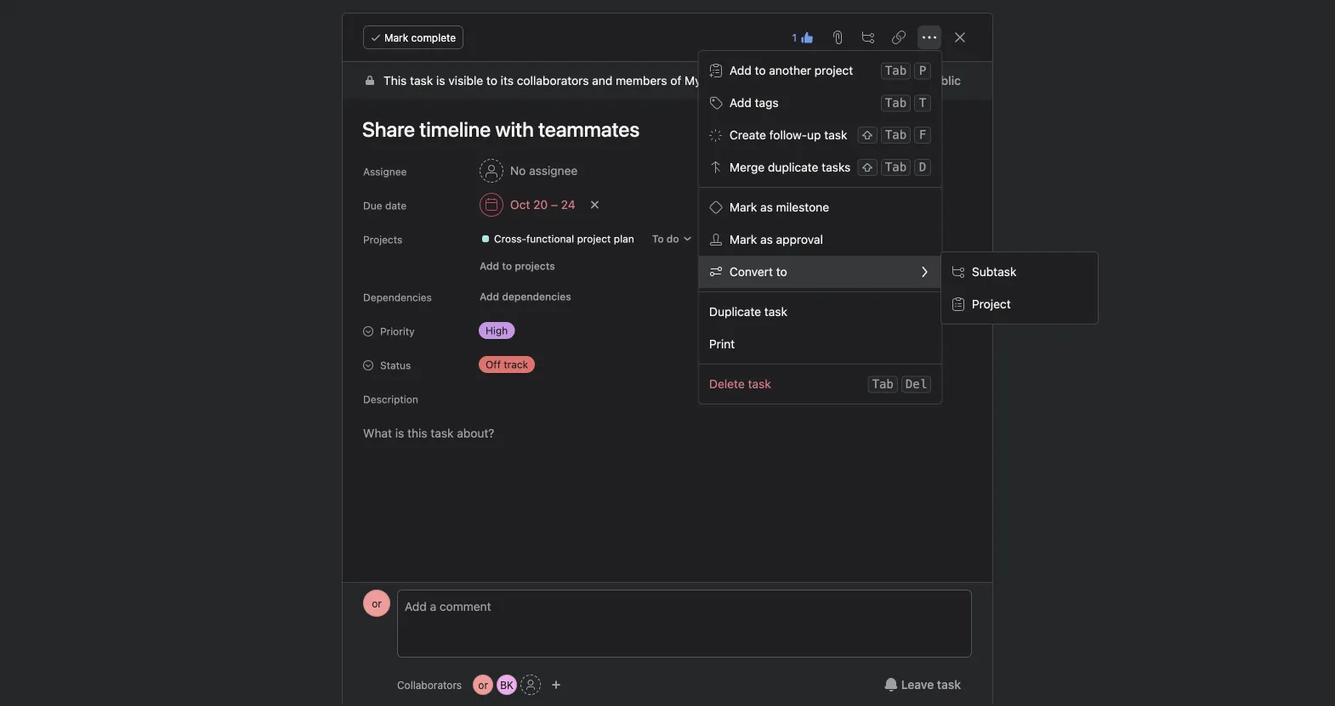 Task type: locate. For each thing, give the bounding box(es) containing it.
project left plan
[[577, 233, 611, 245]]

1 horizontal spatial project
[[815, 63, 853, 77]]

merge duplicate tasks
[[730, 160, 851, 174]]

date
[[385, 200, 407, 212]]

1 horizontal spatial or
[[478, 680, 488, 692]]

project inside the cross-functional project plan 'link'
[[577, 233, 611, 245]]

24
[[561, 198, 576, 212]]

to do button
[[645, 227, 701, 251]]

tab
[[885, 64, 907, 78], [885, 96, 907, 110], [885, 128, 907, 142], [885, 160, 907, 174], [872, 378, 894, 392]]

create
[[730, 128, 766, 142]]

1 vertical spatial or
[[478, 680, 488, 692]]

as left approval
[[760, 233, 773, 247]]

mark
[[385, 31, 409, 43], [730, 200, 757, 214], [730, 233, 757, 247]]

0 vertical spatial mark
[[385, 31, 409, 43]]

add or remove collaborators image
[[551, 681, 562, 691]]

task right duplicate
[[765, 305, 788, 319]]

1 ⇧ from the top
[[862, 128, 873, 142]]

approval
[[776, 233, 823, 247]]

task inside main content
[[410, 74, 433, 88]]

leave task button
[[873, 670, 972, 701]]

task left is at the left of the page
[[410, 74, 433, 88]]

cross-functional project plan link
[[474, 231, 641, 248]]

duplicate task
[[709, 305, 788, 319]]

1 button
[[787, 26, 819, 49]]

add dependencies
[[480, 291, 571, 303]]

tab down 'make'
[[885, 96, 907, 110]]

1 vertical spatial project
[[577, 233, 611, 245]]

0 vertical spatial as
[[760, 200, 773, 214]]

0 vertical spatial or button
[[363, 590, 390, 618]]

d
[[919, 160, 927, 174]]

1 as from the top
[[760, 200, 773, 214]]

projects
[[363, 234, 403, 246]]

1 vertical spatial as
[[760, 233, 773, 247]]

to right convert
[[776, 265, 787, 279]]

1 vertical spatial or button
[[473, 675, 494, 696]]

0 vertical spatial or
[[372, 598, 382, 610]]

task right leave
[[937, 678, 961, 692]]

tab left del at the right bottom of the page
[[872, 378, 894, 392]]

tab left d
[[885, 160, 907, 174]]

oct
[[510, 198, 530, 212]]

task right up
[[824, 128, 848, 142]]

no
[[510, 164, 526, 178]]

project down attachments: add a file to this task, share timeline with teammates image at the right top
[[815, 63, 853, 77]]

duplicate
[[709, 305, 761, 319]]

add
[[730, 63, 752, 77], [730, 96, 752, 110], [480, 260, 499, 272], [480, 291, 499, 303]]

of
[[671, 74, 682, 88]]

oct 20 – 24
[[510, 198, 576, 212]]

dependencies
[[363, 292, 432, 304]]

collaborators
[[397, 680, 462, 692]]

to down cross-
[[502, 260, 512, 272]]

mark for mark as approval
[[730, 233, 757, 247]]

add down cross-
[[480, 260, 499, 272]]

my
[[685, 74, 702, 88]]

off track
[[486, 359, 528, 371]]

add up 'add tags'
[[730, 63, 752, 77]]

main content containing this task is visible to its collaborators and members of my workspace.
[[343, 62, 993, 707]]

create follow-up task
[[730, 128, 848, 142]]

0 horizontal spatial or
[[372, 598, 382, 610]]

0 vertical spatial ⇧
[[862, 128, 873, 142]]

as up mark as approval
[[760, 200, 773, 214]]

⇧ for create follow-up task
[[862, 128, 873, 142]]

tab for t
[[885, 96, 907, 110]]

add down workspace.
[[730, 96, 752, 110]]

⇧ right up
[[862, 128, 873, 142]]

more actions for this task image
[[923, 31, 937, 44]]

add for add dependencies
[[480, 291, 499, 303]]

project
[[815, 63, 853, 77], [577, 233, 611, 245]]

as for milestone
[[760, 200, 773, 214]]

2 ⇧ from the top
[[862, 160, 873, 174]]

2 as from the top
[[760, 233, 773, 247]]

tab left p
[[885, 64, 907, 78]]

add dependencies button
[[472, 285, 579, 309]]

to
[[755, 63, 766, 77], [487, 74, 498, 88], [502, 260, 512, 272], [776, 265, 787, 279]]

tab left f
[[885, 128, 907, 142]]

to for add to another project
[[755, 63, 766, 77]]

0 horizontal spatial project
[[577, 233, 611, 245]]

another
[[769, 63, 812, 77]]

public
[[927, 74, 961, 88]]

1 vertical spatial mark
[[730, 200, 757, 214]]

visible
[[449, 74, 483, 88]]

tasks
[[822, 160, 851, 174]]

to left another
[[755, 63, 766, 77]]

20
[[534, 198, 548, 212]]

mark down 'merge'
[[730, 200, 757, 214]]

mark left complete
[[385, 31, 409, 43]]

attachments: add a file to this task, share timeline with teammates image
[[831, 31, 845, 44]]

or button
[[363, 590, 390, 618], [473, 675, 494, 696]]

2 vertical spatial mark
[[730, 233, 757, 247]]

mark up convert
[[730, 233, 757, 247]]

0 horizontal spatial or button
[[363, 590, 390, 618]]

or
[[372, 598, 382, 610], [478, 680, 488, 692]]

no assignee button
[[472, 156, 586, 186]]

add for add to projects
[[480, 260, 499, 272]]

as
[[760, 200, 773, 214], [760, 233, 773, 247]]

1 horizontal spatial or button
[[473, 675, 494, 696]]

⇧
[[862, 128, 873, 142], [862, 160, 873, 174]]

task right delete
[[748, 377, 771, 391]]

convert
[[730, 265, 773, 279]]

priority
[[380, 326, 415, 338]]

task
[[410, 74, 433, 88], [824, 128, 848, 142], [765, 305, 788, 319], [748, 377, 771, 391], [937, 678, 961, 692]]

to for convert to
[[776, 265, 787, 279]]

no assignee
[[510, 164, 578, 178]]

add up high
[[480, 291, 499, 303]]

bk
[[500, 680, 514, 692]]

⇧ right tasks
[[862, 160, 873, 174]]

task for this task is visible to its collaborators and members of my workspace.
[[410, 74, 433, 88]]

plan
[[614, 233, 634, 245]]

mark inside button
[[385, 31, 409, 43]]

dependencies
[[502, 291, 571, 303]]

main content
[[343, 62, 993, 707]]

complete
[[411, 31, 456, 43]]

task inside button
[[937, 678, 961, 692]]

add to projects button
[[472, 254, 563, 278]]

due date
[[363, 200, 407, 212]]

collapse task pane image
[[954, 31, 967, 44]]

subtask
[[972, 265, 1017, 279]]

due
[[363, 200, 382, 212]]

to inside add to projects button
[[502, 260, 512, 272]]

milestone
[[776, 200, 829, 214]]

1 vertical spatial ⇧
[[862, 160, 873, 174]]

to inside "convert to" menu item
[[776, 265, 787, 279]]



Task type: describe. For each thing, give the bounding box(es) containing it.
mark for mark as milestone
[[730, 200, 757, 214]]

delete task
[[709, 377, 771, 391]]

to left its on the top left of the page
[[487, 74, 498, 88]]

cross-functional project plan
[[494, 233, 634, 245]]

merge
[[730, 160, 765, 174]]

make public
[[894, 74, 961, 88]]

mark for mark complete
[[385, 31, 409, 43]]

task for delete task
[[748, 377, 771, 391]]

assignee
[[363, 166, 407, 178]]

as for approval
[[760, 233, 773, 247]]

leave
[[902, 678, 934, 692]]

and
[[592, 74, 613, 88]]

delete
[[709, 377, 745, 391]]

description
[[363, 394, 418, 406]]

this task is visible to its collaborators and members of my workspace.
[[384, 74, 767, 88]]

print
[[709, 337, 735, 351]]

clear due date image
[[590, 200, 600, 210]]

workspace.
[[705, 74, 767, 88]]

cross-
[[494, 233, 527, 245]]

p
[[919, 64, 927, 78]]

copy task link image
[[892, 31, 906, 44]]

do
[[667, 233, 679, 245]]

tags
[[755, 96, 779, 110]]

assignee
[[529, 164, 578, 178]]

mark as approval
[[730, 233, 823, 247]]

⇧ for merge duplicate tasks
[[862, 160, 873, 174]]

t
[[919, 96, 927, 110]]

task for leave task
[[937, 678, 961, 692]]

its
[[501, 74, 514, 88]]

leave task
[[902, 678, 961, 692]]

task for duplicate task
[[765, 305, 788, 319]]

functional
[[527, 233, 574, 245]]

to for add to projects
[[502, 260, 512, 272]]

f
[[919, 128, 927, 142]]

project
[[972, 297, 1011, 311]]

0 vertical spatial project
[[815, 63, 853, 77]]

duplicate
[[768, 160, 819, 174]]

status
[[380, 360, 411, 372]]

mark complete
[[385, 31, 456, 43]]

this
[[384, 74, 407, 88]]

del
[[906, 378, 927, 392]]

collaborators
[[517, 74, 589, 88]]

members
[[616, 74, 667, 88]]

convert to
[[730, 265, 787, 279]]

add for add to another project
[[730, 63, 752, 77]]

add to another project
[[730, 63, 853, 77]]

make public button
[[883, 66, 972, 96]]

make
[[894, 74, 924, 88]]

add subtask image
[[862, 31, 875, 44]]

to do
[[652, 233, 679, 245]]

add for add tags
[[730, 96, 752, 110]]

mark complete button
[[363, 26, 464, 49]]

off
[[486, 359, 501, 371]]

is
[[436, 74, 445, 88]]

tab for del
[[872, 378, 894, 392]]

to
[[652, 233, 664, 245]]

1
[[792, 31, 797, 43]]

up
[[807, 128, 821, 142]]

–
[[551, 198, 558, 212]]

high button
[[472, 319, 574, 343]]

bk button
[[497, 675, 517, 696]]

add tags
[[730, 96, 779, 110]]

tab for p
[[885, 64, 907, 78]]

track
[[504, 359, 528, 371]]

Task Name text field
[[351, 110, 972, 149]]

add to projects
[[480, 260, 555, 272]]

convert to menu item
[[699, 256, 942, 288]]

follow-
[[770, 128, 807, 142]]

projects
[[515, 260, 555, 272]]

high
[[486, 325, 508, 337]]

share timeline with teammates dialog
[[343, 14, 993, 707]]

mark as milestone
[[730, 200, 829, 214]]

off track button
[[472, 353, 574, 377]]



Task type: vqa. For each thing, say whether or not it's contained in the screenshot.
Delete task
yes



